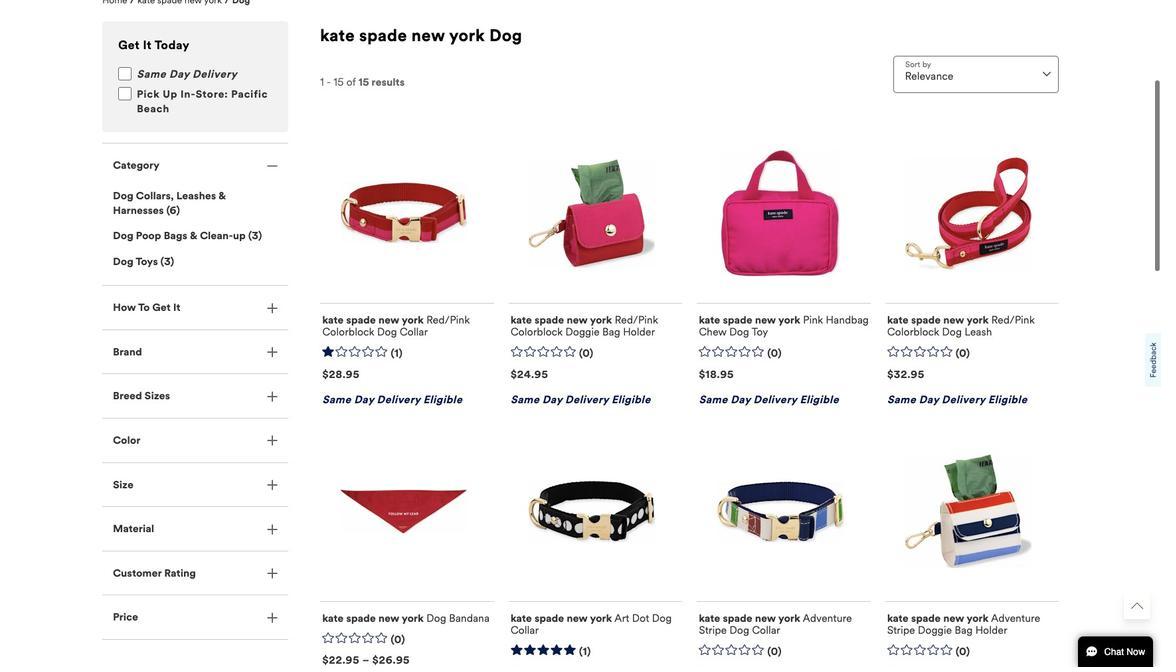 Task type: locate. For each thing, give the bounding box(es) containing it.
0 vertical spatial (1)
[[391, 345, 403, 358]]

bag
[[602, 324, 620, 337], [955, 622, 973, 635]]

new
[[412, 24, 445, 45], [379, 312, 400, 325], [567, 312, 588, 325], [755, 312, 776, 325], [944, 312, 965, 325], [379, 610, 400, 623], [567, 610, 588, 623], [755, 610, 776, 623], [944, 610, 965, 623]]

1 review element for art
[[579, 644, 591, 657]]

15 right of
[[359, 74, 369, 87]]

eligible for pink handbag chew dog toy
[[800, 392, 839, 404]]

4 plus icon 2 image from the top
[[267, 434, 278, 445]]

york for adventure stripe doggie bag holder
[[967, 610, 989, 623]]

0 horizontal spatial colorblock
[[322, 324, 375, 337]]

1 horizontal spatial &
[[219, 188, 226, 200]]

1 vertical spatial holder
[[976, 622, 1008, 635]]

1 horizontal spatial bag
[[955, 622, 973, 635]]

styled arrow button link
[[1124, 593, 1151, 619]]

&
[[219, 188, 226, 200], [190, 228, 197, 241]]

2 vertical spatial )
[[171, 254, 174, 266]]

1 horizontal spatial stripe
[[888, 622, 915, 635]]

1 eligible from the left
[[423, 392, 463, 404]]

doggie
[[566, 324, 600, 337], [918, 622, 952, 635]]

1 horizontal spatial adventure
[[991, 610, 1041, 623]]

same day delivery eligible for $32.95
[[888, 392, 1028, 404]]

0 vertical spatial 3
[[252, 228, 258, 241]]

store:
[[196, 86, 228, 99]]

0 horizontal spatial collar
[[400, 324, 428, 337]]

collar
[[400, 324, 428, 337], [511, 622, 539, 635], [752, 622, 780, 635]]

same up the pick
[[137, 66, 166, 79]]

0 vertical spatial doggie
[[566, 324, 600, 337]]

same day delivery eligible for $24.95
[[511, 392, 651, 404]]

0 horizontal spatial stripe
[[699, 622, 727, 635]]

4 same day delivery eligible from the left
[[888, 392, 1028, 404]]

same day delivery eligible down $32.95
[[888, 392, 1028, 404]]

bag inside the red/pink colorblock doggie bag holder
[[602, 324, 620, 337]]

0 reviews element up $26.95
[[391, 632, 405, 645]]

7 plus icon 2 image from the top
[[267, 567, 278, 577]]

same down $28.95
[[322, 392, 351, 404]]

1 horizontal spatial doggie
[[918, 622, 952, 635]]

doggie inside adventure stripe doggie bag holder
[[918, 622, 952, 635]]

( right up
[[248, 228, 252, 241]]

1 vertical spatial 3
[[164, 254, 171, 266]]

york for art dot dog collar
[[590, 610, 612, 623]]

day
[[169, 66, 190, 79], [354, 392, 374, 404], [543, 392, 562, 404], [731, 392, 751, 404], [919, 392, 939, 404]]

15 right -
[[334, 74, 344, 87]]

collar inside art dot dog collar
[[511, 622, 539, 635]]

1 horizontal spatial 3
[[252, 228, 258, 241]]

0 horizontal spatial 15
[[334, 74, 344, 87]]

1 same day delivery eligible from the left
[[322, 392, 463, 404]]

( right toys
[[160, 254, 164, 266]]

2 horizontal spatial collar
[[752, 622, 780, 635]]

holder inside the red/pink colorblock doggie bag holder
[[623, 324, 655, 337]]

art dot dog collar
[[511, 610, 672, 635]]

doggie for stripe
[[918, 622, 952, 635]]

poop
[[136, 228, 161, 241]]

collar inside adventure stripe dog collar
[[752, 622, 780, 635]]

(0) for $24.95
[[579, 345, 594, 358]]

(1)
[[391, 345, 403, 358], [579, 644, 591, 656]]

2 plus icon 2 image from the top
[[267, 346, 278, 356]]

day down $32.95
[[919, 392, 939, 404]]

holder inside adventure stripe doggie bag holder
[[976, 622, 1008, 635]]

0 horizontal spatial (
[[160, 254, 164, 266]]

0 vertical spatial (
[[166, 203, 170, 215]]

1 horizontal spatial )
[[176, 203, 180, 215]]

same down $24.95
[[511, 392, 540, 404]]

2 plus icon 2 button from the top
[[102, 329, 288, 372]]

0 reviews element for $32.95
[[956, 345, 971, 359]]

0 vertical spatial )
[[176, 203, 180, 215]]

new for art dot dog collar
[[567, 610, 588, 623]]

1 review element down art dot dog collar
[[579, 644, 591, 657]]

$28.95
[[322, 366, 360, 379]]

plus icon 2 image for 6th plus icon 2 dropdown button from the bottom
[[267, 390, 278, 400]]

same day delivery eligible down $28.95
[[322, 392, 463, 404]]

plus icon 2 button
[[102, 285, 288, 328], [102, 329, 288, 372], [102, 373, 288, 417], [102, 417, 288, 461], [102, 462, 288, 505], [102, 506, 288, 549], [102, 550, 288, 594], [102, 594, 288, 638]]

collar inside "red/pink colorblock dog collar"
[[400, 324, 428, 337]]

get
[[118, 37, 140, 51]]

adventure stripe doggie bag holder
[[888, 610, 1041, 635]]

& for bags
[[190, 228, 197, 241]]

4 plus icon 2 button from the top
[[102, 417, 288, 461]]

(0) down toy
[[768, 345, 782, 358]]

0 reviews element down adventure stripe doggie bag holder
[[956, 644, 971, 657]]

) down "leashes"
[[176, 203, 180, 215]]

(0) down "leash"
[[956, 345, 971, 358]]

eligible for red/pink colorblock dog leash
[[989, 392, 1028, 404]]

art
[[615, 610, 630, 623]]

kate
[[320, 24, 355, 45], [322, 312, 344, 325], [511, 312, 532, 325], [699, 312, 721, 325], [888, 312, 909, 325], [322, 610, 344, 623], [511, 610, 532, 623], [699, 610, 721, 623], [888, 610, 909, 623]]

( down the collars,
[[166, 203, 170, 215]]

dog collars, leashes & harnesses
[[113, 188, 226, 215]]

0 horizontal spatial &
[[190, 228, 197, 241]]

colorblock up $32.95
[[888, 324, 940, 337]]

0 vertical spatial &
[[219, 188, 226, 200]]

new for red/pink colorblock doggie bag holder
[[567, 312, 588, 325]]

pick
[[137, 86, 160, 99]]

1 review element
[[391, 345, 403, 359], [579, 644, 591, 657]]

2 same day delivery eligible from the left
[[511, 392, 651, 404]]

kate for red/pink colorblock dog collar
[[322, 312, 344, 325]]

red/pink inside the red/pink colorblock doggie bag holder
[[615, 312, 658, 325]]

plus icon 2 image for 3rd plus icon 2 dropdown button from the bottom
[[267, 523, 278, 533]]

adventure inside adventure stripe dog collar
[[803, 610, 852, 623]]

0 horizontal spatial holder
[[623, 324, 655, 337]]

dog inside "red/pink colorblock dog collar"
[[377, 324, 397, 337]]

1 horizontal spatial 1 review element
[[579, 644, 591, 657]]

red/pink inside "red/pink colorblock dog collar"
[[427, 312, 470, 325]]

get it today
[[118, 37, 190, 51]]

1 plus icon 2 image from the top
[[267, 301, 278, 312]]

6 plus icon 2 image from the top
[[267, 523, 278, 533]]

0 horizontal spatial (1)
[[391, 345, 403, 358]]

eligible
[[423, 392, 463, 404], [612, 392, 651, 404], [800, 392, 839, 404], [989, 392, 1028, 404]]

1 colorblock from the left
[[322, 324, 375, 337]]

delivery
[[192, 66, 237, 79], [377, 392, 421, 404], [565, 392, 609, 404], [754, 392, 797, 404], [942, 392, 986, 404]]

0 horizontal spatial adventure
[[803, 610, 852, 623]]

eligible for red/pink colorblock doggie bag holder
[[612, 392, 651, 404]]

(0) for $18.95
[[768, 345, 782, 358]]

same down $32.95
[[888, 392, 916, 404]]

(0) up $26.95
[[391, 632, 405, 644]]

15
[[334, 74, 344, 87], [359, 74, 369, 87]]

adventure
[[803, 610, 852, 623], [991, 610, 1041, 623]]

up
[[233, 228, 246, 241]]

colorblock up $28.95
[[322, 324, 375, 337]]

0 vertical spatial holder
[[623, 324, 655, 337]]

dot
[[632, 610, 649, 623]]

(0)
[[579, 345, 594, 358], [768, 345, 782, 358], [956, 345, 971, 358], [391, 632, 405, 644], [768, 644, 782, 656], [956, 644, 971, 656]]

same day delivery eligible
[[322, 392, 463, 404], [511, 392, 651, 404], [699, 392, 839, 404], [888, 392, 1028, 404]]

1 review element for red/pink
[[391, 345, 403, 359]]

adventure stripe dog collar
[[699, 610, 852, 635]]

1 vertical spatial 1 review element
[[579, 644, 591, 657]]

colorblock inside "red/pink colorblock dog collar"
[[322, 324, 375, 337]]

collars,
[[136, 188, 174, 200]]

& right bags
[[190, 228, 197, 241]]

0 horizontal spatial 3
[[164, 254, 171, 266]]

holder
[[623, 324, 655, 337], [976, 622, 1008, 635]]

clean-
[[200, 228, 233, 241]]

plus icon 2 image
[[267, 301, 278, 312], [267, 346, 278, 356], [267, 390, 278, 400], [267, 434, 278, 445], [267, 478, 278, 489], [267, 523, 278, 533], [267, 567, 278, 577], [267, 611, 278, 622]]

day for pink handbag chew dog toy
[[731, 392, 751, 404]]

2 eligible from the left
[[612, 392, 651, 404]]

2 horizontal spatial (
[[248, 228, 252, 241]]

red/pink for bag
[[615, 312, 658, 325]]

colorblock inside the red/pink colorblock doggie bag holder
[[511, 324, 563, 337]]

pacific beach
[[137, 86, 268, 114]]

kate spade new york for red/pink colorblock dog collar
[[322, 312, 424, 325]]

$22.95
[[322, 653, 360, 665]]

bag inside adventure stripe doggie bag holder
[[955, 622, 973, 635]]

0 horizontal spatial doggie
[[566, 324, 600, 337]]

day down $28.95
[[354, 392, 374, 404]]

3 eligible from the left
[[800, 392, 839, 404]]

kate spade new york dog bandana
[[322, 610, 490, 623]]

1 vertical spatial bag
[[955, 622, 973, 635]]

stripe inside adventure stripe dog collar
[[699, 622, 727, 635]]

3 plus icon 2 image from the top
[[267, 390, 278, 400]]

it
[[143, 37, 152, 51]]

0 reviews element down "leash"
[[956, 345, 971, 359]]

1 adventure from the left
[[803, 610, 852, 623]]

0 vertical spatial 1 review element
[[391, 345, 403, 359]]

spade
[[359, 24, 407, 45], [346, 312, 376, 325], [535, 312, 564, 325], [723, 312, 753, 325], [911, 312, 941, 325], [346, 610, 376, 623], [535, 610, 564, 623], [723, 610, 753, 623], [911, 610, 941, 623]]

2 red/pink from the left
[[615, 312, 658, 325]]

(0) for $32.95
[[956, 345, 971, 358]]

same
[[137, 66, 166, 79], [322, 392, 351, 404], [511, 392, 540, 404], [699, 392, 728, 404], [888, 392, 916, 404]]

category
[[113, 158, 159, 170]]

(0) down the red/pink colorblock doggie bag holder
[[579, 345, 594, 358]]

up
[[163, 86, 178, 99]]

0 horizontal spatial red/pink
[[427, 312, 470, 325]]

1 red/pink from the left
[[427, 312, 470, 325]]

(
[[166, 203, 170, 215], [248, 228, 252, 241], [160, 254, 164, 266]]

same day delivery eligible down $24.95
[[511, 392, 651, 404]]

(1) down "red/pink colorblock dog collar"
[[391, 345, 403, 358]]

1 15 from the left
[[334, 74, 344, 87]]

2 colorblock from the left
[[511, 324, 563, 337]]

same day delivery eligible for $18.95
[[699, 392, 839, 404]]

0 vertical spatial bag
[[602, 324, 620, 337]]

colorblock up $24.95
[[511, 324, 563, 337]]

) right up
[[258, 228, 262, 241]]

colorblock
[[322, 324, 375, 337], [511, 324, 563, 337], [888, 324, 940, 337]]

3 right up
[[252, 228, 258, 241]]

3 colorblock from the left
[[888, 324, 940, 337]]

chew
[[699, 324, 727, 337]]

adventure for adventure stripe dog collar
[[803, 610, 852, 623]]

colorblock for red/pink colorblock dog collar
[[322, 324, 375, 337]]

)
[[176, 203, 180, 215], [258, 228, 262, 241], [171, 254, 174, 266]]

& inside dog collars, leashes & harnesses
[[219, 188, 226, 200]]

kate spade new york
[[322, 312, 424, 325], [511, 312, 612, 325], [699, 312, 801, 325], [888, 312, 989, 325], [511, 610, 612, 623], [699, 610, 801, 623], [888, 610, 989, 623]]

pink
[[803, 312, 823, 325]]

1 vertical spatial doggie
[[918, 622, 952, 635]]

4 eligible from the left
[[989, 392, 1028, 404]]

dog poop bags & clean-up ( 3 )
[[113, 228, 262, 241]]

1 horizontal spatial holder
[[976, 622, 1008, 635]]

1 stripe from the left
[[699, 622, 727, 635]]

0 reviews element
[[579, 345, 594, 359], [768, 345, 782, 359], [956, 345, 971, 359], [391, 632, 405, 645], [768, 644, 782, 657], [956, 644, 971, 657]]

kate for red/pink colorblock dog leash
[[888, 312, 909, 325]]

red/pink for leash
[[992, 312, 1035, 325]]

8 plus icon 2 image from the top
[[267, 611, 278, 622]]

3 same day delivery eligible from the left
[[699, 392, 839, 404]]

) right toys
[[171, 254, 174, 266]]

york for pink handbag chew dog toy
[[779, 312, 801, 325]]

colorblock inside red/pink colorblock dog leash
[[888, 324, 940, 337]]

1 horizontal spatial collar
[[511, 622, 539, 635]]

scroll to top image
[[1132, 600, 1144, 612]]

stripe
[[699, 622, 727, 635], [888, 622, 915, 635]]

adventure inside adventure stripe doggie bag holder
[[991, 610, 1041, 623]]

3 right toys
[[164, 254, 171, 266]]

3 red/pink from the left
[[992, 312, 1035, 325]]

new for adventure stripe doggie bag holder
[[944, 610, 965, 623]]

$26.95
[[372, 653, 410, 665]]

day down $24.95
[[543, 392, 562, 404]]

0 reviews element down the red/pink colorblock doggie bag holder
[[579, 345, 594, 359]]

2 horizontal spatial )
[[258, 228, 262, 241]]

0 horizontal spatial 1 review element
[[391, 345, 403, 359]]

red/pink
[[427, 312, 470, 325], [615, 312, 658, 325], [992, 312, 1035, 325]]

1 horizontal spatial red/pink
[[615, 312, 658, 325]]

1 horizontal spatial 15
[[359, 74, 369, 87]]

doggie for colorblock
[[566, 324, 600, 337]]

new for adventure stripe dog collar
[[755, 610, 776, 623]]

york
[[449, 24, 485, 45], [402, 312, 424, 325], [590, 312, 612, 325], [779, 312, 801, 325], [967, 312, 989, 325], [402, 610, 424, 623], [590, 610, 612, 623], [779, 610, 801, 623], [967, 610, 989, 623]]

1 vertical spatial )
[[258, 228, 262, 241]]

2 horizontal spatial red/pink
[[992, 312, 1035, 325]]

dog inside 'pink handbag chew dog toy'
[[730, 324, 749, 337]]

dog inside red/pink colorblock dog leash
[[942, 324, 962, 337]]

same day delivery eligible down '$18.95'
[[699, 392, 839, 404]]

1 horizontal spatial (1)
[[579, 644, 591, 656]]

& right "leashes"
[[219, 188, 226, 200]]

dog inside art dot dog collar
[[652, 610, 672, 623]]

red/pink colorblock dog leash
[[888, 312, 1035, 337]]

dog
[[489, 24, 522, 45], [113, 188, 133, 200], [113, 228, 133, 241], [113, 254, 133, 266], [377, 324, 397, 337], [730, 324, 749, 337], [942, 324, 962, 337], [427, 610, 446, 623], [652, 610, 672, 623], [730, 622, 750, 635]]

leash
[[965, 324, 992, 337]]

2 horizontal spatial colorblock
[[888, 324, 940, 337]]

2 adventure from the left
[[991, 610, 1041, 623]]

doggie inside the red/pink colorblock doggie bag holder
[[566, 324, 600, 337]]

stripe inside adventure stripe doggie bag holder
[[888, 622, 915, 635]]

0 reviews element down toy
[[768, 345, 782, 359]]

5 plus icon 2 image from the top
[[267, 478, 278, 489]]

(1) down art dot dog collar
[[579, 644, 591, 656]]

0 reviews element for $24.95
[[579, 345, 594, 359]]

same down '$18.95'
[[699, 392, 728, 404]]

1 vertical spatial &
[[190, 228, 197, 241]]

1 review element down "red/pink colorblock dog collar"
[[391, 345, 403, 359]]

day down '$18.95'
[[731, 392, 751, 404]]

same for red/pink colorblock doggie bag holder
[[511, 392, 540, 404]]

plus icon 2 image for eighth plus icon 2 dropdown button from the bottom of the page
[[267, 301, 278, 312]]

same for red/pink colorblock dog collar
[[322, 392, 351, 404]]

kate for pink handbag chew dog toy
[[699, 312, 721, 325]]

2 stripe from the left
[[888, 622, 915, 635]]

red/pink inside red/pink colorblock dog leash
[[992, 312, 1035, 325]]

3
[[252, 228, 258, 241], [164, 254, 171, 266]]

1 vertical spatial (1)
[[579, 644, 591, 656]]

1 horizontal spatial colorblock
[[511, 324, 563, 337]]

0 horizontal spatial bag
[[602, 324, 620, 337]]



Task type: describe. For each thing, give the bounding box(es) containing it.
& for leashes
[[219, 188, 226, 200]]

day for red/pink colorblock dog leash
[[919, 392, 939, 404]]

toy
[[752, 324, 768, 337]]

york for red/pink colorblock dog leash
[[967, 312, 989, 325]]

same day delivery eligible for $28.95
[[322, 392, 463, 404]]

bag for adventure
[[955, 622, 973, 635]]

spade for adventure stripe dog collar
[[723, 610, 753, 623]]

0 reviews element down adventure stripe dog collar
[[768, 644, 782, 657]]

red/pink colorblock dog collar
[[322, 312, 470, 337]]

–
[[362, 653, 370, 665]]

spade for art dot dog collar
[[535, 610, 564, 623]]

plus icon 2 image for seventh plus icon 2 dropdown button from the bottom of the page
[[267, 346, 278, 356]]

kate spade new york for red/pink colorblock doggie bag holder
[[511, 312, 612, 325]]

spade for adventure stripe doggie bag holder
[[911, 610, 941, 623]]

dog toys ( 3 )
[[113, 254, 174, 266]]

6
[[170, 203, 176, 215]]

kate spade new york dog
[[320, 24, 522, 45]]

bag for red/pink
[[602, 324, 620, 337]]

1 vertical spatial (
[[248, 228, 252, 241]]

colorblock for red/pink colorblock dog leash
[[888, 324, 940, 337]]

harnesses
[[113, 203, 164, 215]]

pick up in-store:
[[137, 86, 231, 99]]

delivery for red/pink colorblock dog collar
[[377, 392, 421, 404]]

new for red/pink colorblock dog leash
[[944, 312, 965, 325]]

(0) for $22.95
[[391, 632, 405, 644]]

$18.95
[[699, 366, 734, 379]]

new for pink handbag chew dog toy
[[755, 312, 776, 325]]

colorblock for red/pink colorblock doggie bag holder
[[511, 324, 563, 337]]

kate for red/pink colorblock doggie bag holder
[[511, 312, 532, 325]]

(0) down adventure stripe dog collar
[[768, 644, 782, 656]]

1 horizontal spatial (
[[166, 203, 170, 215]]

(0) down adventure stripe doggie bag holder
[[956, 644, 971, 656]]

handbag
[[826, 312, 869, 325]]

0 reviews element for $22.95
[[391, 632, 405, 645]]

new for red/pink colorblock dog collar
[[379, 312, 400, 325]]

bags
[[164, 228, 187, 241]]

spade for pink handbag chew dog toy
[[723, 312, 753, 325]]

plus icon 2 image for 8th plus icon 2 dropdown button from the top
[[267, 611, 278, 622]]

results
[[372, 74, 405, 87]]

red/pink for collar
[[427, 312, 470, 325]]

york for adventure stripe dog collar
[[779, 610, 801, 623]]

plus icon 2 image for fifth plus icon 2 dropdown button from the bottom of the page
[[267, 434, 278, 445]]

in-
[[181, 86, 196, 99]]

plus icon 2 image for 5th plus icon 2 dropdown button from the top of the page
[[267, 478, 278, 489]]

1 plus icon 2 button from the top
[[102, 285, 288, 328]]

( 6 )
[[164, 203, 180, 215]]

from $22.95 up to $26.95 element
[[322, 653, 410, 665]]

day for red/pink colorblock doggie bag holder
[[543, 392, 562, 404]]

$22.95 – $26.95
[[322, 653, 410, 665]]

red/pink colorblock doggie bag holder
[[511, 312, 658, 337]]

2 vertical spatial (
[[160, 254, 164, 266]]

kate for adventure stripe dog collar
[[699, 610, 721, 623]]

delivery for pink handbag chew dog toy
[[754, 392, 797, 404]]

dog inside adventure stripe dog collar
[[730, 622, 750, 635]]

spade for red/pink colorblock doggie bag holder
[[535, 312, 564, 325]]

2 15 from the left
[[359, 74, 369, 87]]

holder for adventure
[[976, 622, 1008, 635]]

collar for adventure stripe dog collar
[[752, 622, 780, 635]]

beach
[[137, 101, 170, 114]]

adventure for adventure stripe doggie bag holder
[[991, 610, 1041, 623]]

leashes
[[176, 188, 216, 200]]

toys
[[136, 254, 158, 266]]

7 plus icon 2 button from the top
[[102, 550, 288, 594]]

holder for red/pink
[[623, 324, 655, 337]]

spade for red/pink colorblock dog leash
[[911, 312, 941, 325]]

kate for adventure stripe doggie bag holder
[[888, 610, 909, 623]]

$32.95
[[888, 366, 925, 379]]

stripe for adventure stripe doggie bag holder
[[888, 622, 915, 635]]

collar for red/pink colorblock dog collar
[[400, 324, 428, 337]]

(1) for art
[[579, 644, 591, 656]]

6 plus icon 2 button from the top
[[102, 506, 288, 549]]

today
[[155, 37, 190, 51]]

category button
[[102, 142, 288, 186]]

spade for red/pink colorblock dog collar
[[346, 312, 376, 325]]

kate spade new york for adventure stripe dog collar
[[699, 610, 801, 623]]

stripe for adventure stripe dog collar
[[699, 622, 727, 635]]

$24.95
[[511, 366, 548, 379]]

dog inside dog collars, leashes & harnesses
[[113, 188, 133, 200]]

same for red/pink colorblock dog leash
[[888, 392, 916, 404]]

8 plus icon 2 button from the top
[[102, 594, 288, 638]]

plus icon 2 image for 2nd plus icon 2 dropdown button from the bottom of the page
[[267, 567, 278, 577]]

-
[[327, 74, 331, 87]]

down arrow icon image
[[1043, 71, 1051, 75]]

same day delivery
[[137, 66, 237, 79]]

(1) for red/pink
[[391, 345, 403, 358]]

collar for art dot dog collar
[[511, 622, 539, 635]]

york for red/pink colorblock dog collar
[[402, 312, 424, 325]]

kate spade new york for pink handbag chew dog toy
[[699, 312, 801, 325]]

3 plus icon 2 button from the top
[[102, 373, 288, 417]]

delivery for red/pink colorblock dog leash
[[942, 392, 986, 404]]

0 reviews element for $18.95
[[768, 345, 782, 359]]

0 horizontal spatial )
[[171, 254, 174, 266]]

kate for art dot dog collar
[[511, 610, 532, 623]]

bandana
[[449, 610, 490, 623]]

day up pick up in-store:
[[169, 66, 190, 79]]

eligible for red/pink colorblock dog collar
[[423, 392, 463, 404]]

day for red/pink colorblock dog collar
[[354, 392, 374, 404]]

of
[[346, 74, 356, 87]]

delivery for red/pink colorblock doggie bag holder
[[565, 392, 609, 404]]

kate spade new york for art dot dog collar
[[511, 610, 612, 623]]

kate spade new york for adventure stripe doggie bag holder
[[888, 610, 989, 623]]

york for red/pink colorblock doggie bag holder
[[590, 312, 612, 325]]

1 - 15 of 15 results
[[320, 74, 405, 87]]

kate spade new york for red/pink colorblock dog leash
[[888, 312, 989, 325]]

1
[[320, 74, 324, 87]]

pink handbag chew dog toy
[[699, 312, 869, 337]]

pacific
[[231, 86, 268, 99]]

same for pink handbag chew dog toy
[[699, 392, 728, 404]]

5 plus icon 2 button from the top
[[102, 462, 288, 505]]



Task type: vqa. For each thing, say whether or not it's contained in the screenshot.
4th List Item from the right
no



